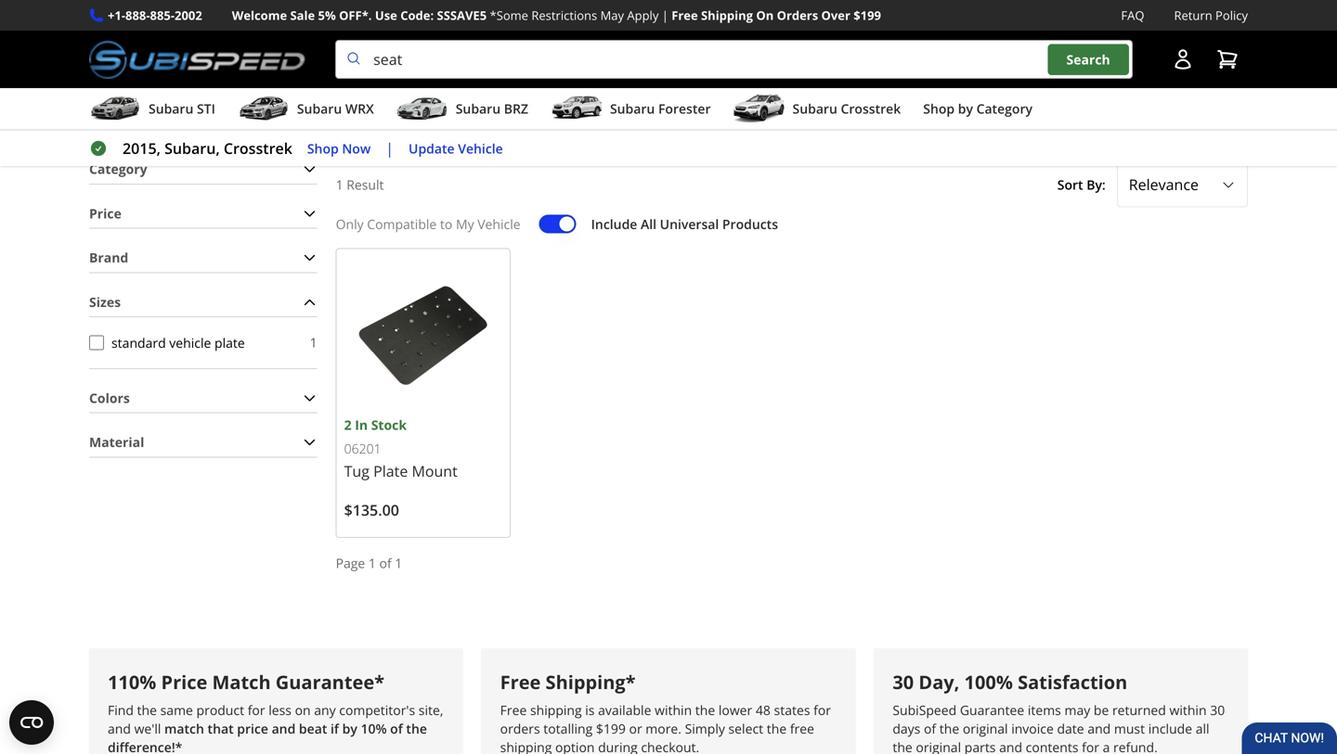 Task type: describe. For each thing, give the bounding box(es) containing it.
0 vertical spatial free
[[672, 7, 698, 24]]

off*.
[[339, 7, 372, 24]]

return policy link
[[1174, 6, 1248, 25]]

free shipping* free shipping is available within the lower 48 states for orders totalling $199 or more. simply select the free shipping option during checkout.
[[500, 670, 831, 755]]

110% price match guarantee*
[[108, 670, 384, 695]]

of right page
[[379, 555, 392, 572]]

standard
[[111, 334, 166, 352]]

vehicle
[[169, 334, 211, 352]]

welcome
[[232, 7, 287, 24]]

free
[[790, 720, 814, 738]]

1 vertical spatial free
[[500, 670, 541, 695]]

shop for shop featured products
[[541, 99, 595, 130]]

subispeed
[[893, 702, 957, 719]]

forester
[[658, 100, 711, 118]]

price inside price dropdown button
[[89, 205, 122, 222]]

1 vertical spatial shipping
[[500, 739, 552, 755]]

update vehicle button
[[409, 138, 503, 159]]

crosstrek inside dropdown button
[[841, 100, 901, 118]]

compatible
[[367, 215, 437, 233]]

subaru wrx button
[[238, 92, 374, 129]]

subaru for subaru crosstrek
[[793, 100, 837, 118]]

only compatible to my vehicle
[[336, 215, 521, 233]]

search
[[1066, 50, 1110, 68]]

885-
[[150, 7, 175, 24]]

by inside "dropdown button"
[[958, 100, 973, 118]]

only
[[336, 215, 364, 233]]

update
[[409, 140, 455, 157]]

site,
[[419, 702, 443, 719]]

1 vertical spatial vehicle
[[477, 215, 521, 233]]

the down days
[[893, 739, 913, 755]]

within inside free shipping* free shipping is available within the lower 48 states for orders totalling $199 or more. simply select the free shipping option during checkout.
[[655, 702, 692, 719]]

match that price and beat if by 10% of the difference!*
[[108, 720, 427, 755]]

subaru forester
[[610, 100, 711, 118]]

category button
[[89, 155, 317, 184]]

mount
[[412, 461, 458, 481]]

sssave5
[[437, 7, 487, 24]]

match
[[164, 720, 204, 738]]

2
[[344, 416, 352, 434]]

include
[[591, 215, 637, 233]]

stock
[[371, 416, 407, 434]]

material
[[89, 434, 144, 451]]

sizes
[[89, 293, 121, 311]]

result
[[347, 176, 384, 194]]

page 1 of 1
[[336, 555, 402, 572]]

all
[[641, 215, 657, 233]]

0 horizontal spatial 30
[[893, 670, 914, 695]]

$135.00
[[344, 500, 399, 520]]

shipping*
[[546, 670, 636, 695]]

lower
[[719, 702, 752, 719]]

orders
[[500, 720, 540, 738]]

faq link
[[1121, 6, 1144, 25]]

restrictions
[[531, 7, 597, 24]]

contents
[[1026, 739, 1079, 755]]

0 vertical spatial |
[[662, 7, 668, 24]]

open widget image
[[9, 701, 54, 746]]

1 vertical spatial price
[[161, 670, 207, 695]]

+1-888-885-2002 link
[[108, 6, 202, 25]]

be
[[1094, 702, 1109, 719]]

a subaru wrx thumbnail image image
[[238, 95, 290, 123]]

tug
[[344, 461, 369, 481]]

888-
[[125, 7, 150, 24]]

guarantee*
[[276, 670, 384, 695]]

and inside find the same product for less on any competitor's site, and we'll
[[108, 720, 131, 738]]

100%
[[964, 670, 1013, 695]]

30 day, 100% satisfaction subispeed guarantee items may be returned within 30 days of the original invoice date and must include all the original parts and contents for a refund.
[[893, 670, 1225, 755]]

over
[[821, 7, 850, 24]]

day,
[[919, 670, 960, 695]]

orders
[[777, 7, 818, 24]]

subaru for subaru wrx
[[297, 100, 342, 118]]

*some
[[490, 7, 528, 24]]

featured
[[601, 99, 694, 130]]

within inside the 30 day, 100% satisfaction subispeed guarantee items may be returned within 30 days of the original invoice date and must include all the original parts and contents for a refund.
[[1169, 702, 1207, 719]]

button image
[[1172, 48, 1194, 71]]

for inside the 30 day, 100% satisfaction subispeed guarantee items may be returned within 30 days of the original invoice date and must include all the original parts and contents for a refund.
[[1082, 739, 1099, 755]]

refund.
[[1113, 739, 1158, 755]]

subaru wrx
[[297, 100, 374, 118]]

2 vertical spatial free
[[500, 702, 527, 719]]

category
[[976, 100, 1033, 118]]

search input field
[[335, 40, 1133, 79]]

sale
[[290, 7, 315, 24]]

0 vertical spatial shipping
[[530, 702, 582, 719]]

of inside the 30 day, 100% satisfaction subispeed guarantee items may be returned within 30 days of the original invoice date and must include all the original parts and contents for a refund.
[[924, 720, 936, 738]]

48
[[756, 702, 771, 719]]

all
[[1196, 720, 1210, 738]]

a
[[1103, 739, 1110, 755]]

colors button
[[89, 384, 317, 413]]

less
[[269, 702, 292, 719]]

items
[[1028, 702, 1061, 719]]

0 horizontal spatial crosstrek
[[224, 138, 292, 158]]

or
[[629, 720, 642, 738]]

return policy
[[1174, 7, 1248, 24]]

include all universal products
[[591, 215, 778, 233]]

parts
[[965, 739, 996, 755]]

for inside free shipping* free shipping is available within the lower 48 states for orders totalling $199 or more. simply select the free shipping option during checkout.
[[814, 702, 831, 719]]

search button
[[1048, 44, 1129, 75]]

difference!*
[[108, 739, 182, 755]]

a subaru brz thumbnail image image
[[396, 95, 448, 123]]

that
[[208, 720, 234, 738]]



Task type: locate. For each thing, give the bounding box(es) containing it.
by:
[[1087, 176, 1106, 194]]

vehicle right my
[[477, 215, 521, 233]]

0 horizontal spatial shop
[[307, 140, 339, 157]]

a subaru crosstrek thumbnail image image
[[733, 95, 785, 123]]

0 horizontal spatial |
[[386, 138, 394, 158]]

plate
[[373, 461, 408, 481]]

the up we'll
[[137, 702, 157, 719]]

1 vertical spatial by
[[342, 720, 357, 738]]

price
[[237, 720, 268, 738]]

available
[[598, 702, 651, 719]]

and down invoice
[[999, 739, 1022, 755]]

shop left now
[[307, 140, 339, 157]]

1 vertical spatial |
[[386, 138, 394, 158]]

my
[[456, 215, 474, 233]]

5%
[[318, 7, 336, 24]]

subaru right a subaru crosstrek thumbnail image
[[793, 100, 837, 118]]

brand button
[[89, 244, 317, 272]]

+1-888-885-2002
[[108, 7, 202, 24]]

subaru sti
[[149, 100, 215, 118]]

subaru left the sti
[[149, 100, 193, 118]]

30
[[893, 670, 914, 695], [1210, 702, 1225, 719]]

and down find
[[108, 720, 131, 738]]

price up brand
[[89, 205, 122, 222]]

0 vertical spatial crosstrek
[[841, 100, 901, 118]]

the inside match that price and beat if by 10% of the difference!*
[[406, 720, 427, 738]]

shop for shop now
[[307, 140, 339, 157]]

subaru inside "subaru crosstrek" dropdown button
[[793, 100, 837, 118]]

|
[[662, 7, 668, 24], [386, 138, 394, 158]]

beat
[[299, 720, 327, 738]]

subaru for subaru forester
[[610, 100, 655, 118]]

select... image
[[1221, 178, 1236, 193]]

1 within from the left
[[655, 702, 692, 719]]

price
[[89, 205, 122, 222], [161, 670, 207, 695]]

and
[[108, 720, 131, 738], [272, 720, 296, 738], [1088, 720, 1111, 738], [999, 739, 1022, 755]]

1 horizontal spatial crosstrek
[[841, 100, 901, 118]]

shop right brz
[[541, 99, 595, 130]]

subaru crosstrek
[[793, 100, 901, 118]]

2 horizontal spatial for
[[1082, 739, 1099, 755]]

sort
[[1057, 176, 1083, 194]]

for up the price
[[248, 702, 265, 719]]

the down site,
[[406, 720, 427, 738]]

0 horizontal spatial within
[[655, 702, 692, 719]]

a subaru sti thumbnail image image
[[89, 95, 141, 123]]

shop by category
[[923, 100, 1033, 118]]

of inside match that price and beat if by 10% of the difference!*
[[390, 720, 403, 738]]

select
[[728, 720, 763, 738]]

brz
[[504, 100, 528, 118]]

subispeed logo image
[[89, 40, 306, 79]]

subaru inside subaru forester dropdown button
[[610, 100, 655, 118]]

subaru brz button
[[396, 92, 528, 129]]

option
[[555, 739, 595, 755]]

0 horizontal spatial original
[[916, 739, 961, 755]]

2 in stock 06201 tug plate mount
[[344, 416, 458, 481]]

2015,
[[123, 138, 161, 158]]

a subaru forester thumbnail image image
[[551, 95, 603, 123]]

same
[[160, 702, 193, 719]]

shop by category button
[[923, 92, 1033, 129]]

$199 right over
[[854, 7, 881, 24]]

shop
[[541, 99, 595, 130], [923, 100, 955, 118], [307, 140, 339, 157]]

policy
[[1216, 7, 1248, 24]]

1 vertical spatial crosstrek
[[224, 138, 292, 158]]

subaru for subaru sti
[[149, 100, 193, 118]]

more.
[[646, 720, 682, 738]]

to
[[440, 215, 453, 233]]

tug plate mount image
[[344, 257, 502, 415]]

within up the more.
[[655, 702, 692, 719]]

1 vertical spatial $199
[[596, 720, 626, 738]]

shop inside shop by category "dropdown button"
[[923, 100, 955, 118]]

plate
[[215, 334, 245, 352]]

2 horizontal spatial shop
[[923, 100, 955, 118]]

1 horizontal spatial for
[[814, 702, 831, 719]]

1 horizontal spatial 30
[[1210, 702, 1225, 719]]

apply
[[627, 7, 659, 24]]

sti
[[197, 100, 215, 118]]

invoice
[[1011, 720, 1054, 738]]

| right now
[[386, 138, 394, 158]]

may
[[1065, 702, 1090, 719]]

| right apply
[[662, 7, 668, 24]]

and down less
[[272, 720, 296, 738]]

by left category
[[958, 100, 973, 118]]

5 subaru from the left
[[793, 100, 837, 118]]

0 vertical spatial original
[[963, 720, 1008, 738]]

the up simply
[[695, 702, 715, 719]]

Select... button
[[1117, 163, 1248, 208]]

10%
[[361, 720, 387, 738]]

2 within from the left
[[1169, 702, 1207, 719]]

0 vertical spatial $199
[[854, 7, 881, 24]]

simply
[[685, 720, 725, 738]]

by right if
[[342, 720, 357, 738]]

within up all
[[1169, 702, 1207, 719]]

4 subaru from the left
[[610, 100, 655, 118]]

shipping down orders
[[500, 739, 552, 755]]

$199 inside free shipping* free shipping is available within the lower 48 states for orders totalling $199 or more. simply select the free shipping option during checkout.
[[596, 720, 626, 738]]

2 subaru from the left
[[297, 100, 342, 118]]

page
[[336, 555, 365, 572]]

0 horizontal spatial price
[[89, 205, 122, 222]]

1 result
[[336, 176, 384, 194]]

30 up the subispeed
[[893, 670, 914, 695]]

and inside match that price and beat if by 10% of the difference!*
[[272, 720, 296, 738]]

shipping up totalling
[[530, 702, 582, 719]]

vehicle down subaru brz
[[458, 140, 503, 157]]

update vehicle
[[409, 140, 503, 157]]

states
[[774, 702, 810, 719]]

standard vehicle plate button
[[89, 336, 104, 351]]

universal
[[660, 215, 719, 233]]

1
[[336, 176, 343, 194], [310, 334, 317, 352], [369, 555, 376, 572], [395, 555, 402, 572]]

subaru inside subaru brz 'dropdown button'
[[456, 100, 501, 118]]

we'll
[[134, 720, 161, 738]]

1 horizontal spatial by
[[958, 100, 973, 118]]

price up same
[[161, 670, 207, 695]]

of right '10%'
[[390, 720, 403, 738]]

shop left category
[[923, 100, 955, 118]]

any
[[314, 702, 336, 719]]

subaru for subaru brz
[[456, 100, 501, 118]]

1 horizontal spatial shop
[[541, 99, 595, 130]]

colors
[[89, 389, 130, 407]]

subaru forester button
[[551, 92, 711, 129]]

of down the subispeed
[[924, 720, 936, 738]]

shop inside shop now link
[[307, 140, 339, 157]]

30 right returned
[[1210, 702, 1225, 719]]

the inside find the same product for less on any competitor's site, and we'll
[[137, 702, 157, 719]]

and down be
[[1088, 720, 1111, 738]]

06201
[[344, 440, 381, 458]]

1 horizontal spatial $199
[[854, 7, 881, 24]]

0 horizontal spatial for
[[248, 702, 265, 719]]

in
[[355, 416, 368, 434]]

for up the free
[[814, 702, 831, 719]]

0 vertical spatial vehicle
[[458, 140, 503, 157]]

on
[[295, 702, 311, 719]]

subaru sti button
[[89, 92, 215, 129]]

vehicle inside button
[[458, 140, 503, 157]]

3 subaru from the left
[[456, 100, 501, 118]]

1 horizontal spatial |
[[662, 7, 668, 24]]

find the same product for less on any competitor's site, and we'll
[[108, 702, 443, 738]]

the
[[137, 702, 157, 719], [695, 702, 715, 719], [406, 720, 427, 738], [767, 720, 787, 738], [939, 720, 959, 738], [893, 739, 913, 755]]

for inside find the same product for less on any competitor's site, and we'll
[[248, 702, 265, 719]]

shipping
[[701, 7, 753, 24]]

subaru left brz
[[456, 100, 501, 118]]

shop now link
[[307, 138, 371, 159]]

1 horizontal spatial within
[[1169, 702, 1207, 719]]

by inside match that price and beat if by 10% of the difference!*
[[342, 720, 357, 738]]

0 horizontal spatial $199
[[596, 720, 626, 738]]

subaru left forester
[[610, 100, 655, 118]]

for left a
[[1082, 739, 1099, 755]]

subaru brz
[[456, 100, 528, 118]]

brand
[[89, 249, 128, 267]]

original up "parts"
[[963, 720, 1008, 738]]

1 horizontal spatial price
[[161, 670, 207, 695]]

on
[[756, 7, 774, 24]]

1 subaru from the left
[[149, 100, 193, 118]]

shop now
[[307, 140, 371, 157]]

wrx
[[345, 100, 374, 118]]

0 vertical spatial price
[[89, 205, 122, 222]]

shipping
[[530, 702, 582, 719], [500, 739, 552, 755]]

original down days
[[916, 739, 961, 755]]

0 vertical spatial by
[[958, 100, 973, 118]]

welcome sale 5% off*. use code: sssave5 *some restrictions may apply | free shipping on orders over $199
[[232, 7, 881, 24]]

shop for shop by category
[[923, 100, 955, 118]]

0 vertical spatial 30
[[893, 670, 914, 695]]

subaru left wrx
[[297, 100, 342, 118]]

standard vehicle plate
[[111, 334, 245, 352]]

the down the subispeed
[[939, 720, 959, 738]]

shop featured products
[[541, 99, 796, 130]]

subaru inside subaru sti dropdown button
[[149, 100, 193, 118]]

find
[[108, 702, 134, 719]]

1 vertical spatial original
[[916, 739, 961, 755]]

$199 up the 'during'
[[596, 720, 626, 738]]

1 horizontal spatial original
[[963, 720, 1008, 738]]

0 horizontal spatial by
[[342, 720, 357, 738]]

1 vertical spatial 30
[[1210, 702, 1225, 719]]

return
[[1174, 7, 1212, 24]]

products
[[722, 215, 778, 233]]

subaru inside subaru wrx dropdown button
[[297, 100, 342, 118]]

subaru crosstrek button
[[733, 92, 901, 129]]

the down "48"
[[767, 720, 787, 738]]



Task type: vqa. For each thing, say whether or not it's contained in the screenshot.
and inside FIND THE SAME PRODUCT FOR LESS ON ANY COMPETITOR'S SITE, AND WE'LL
yes



